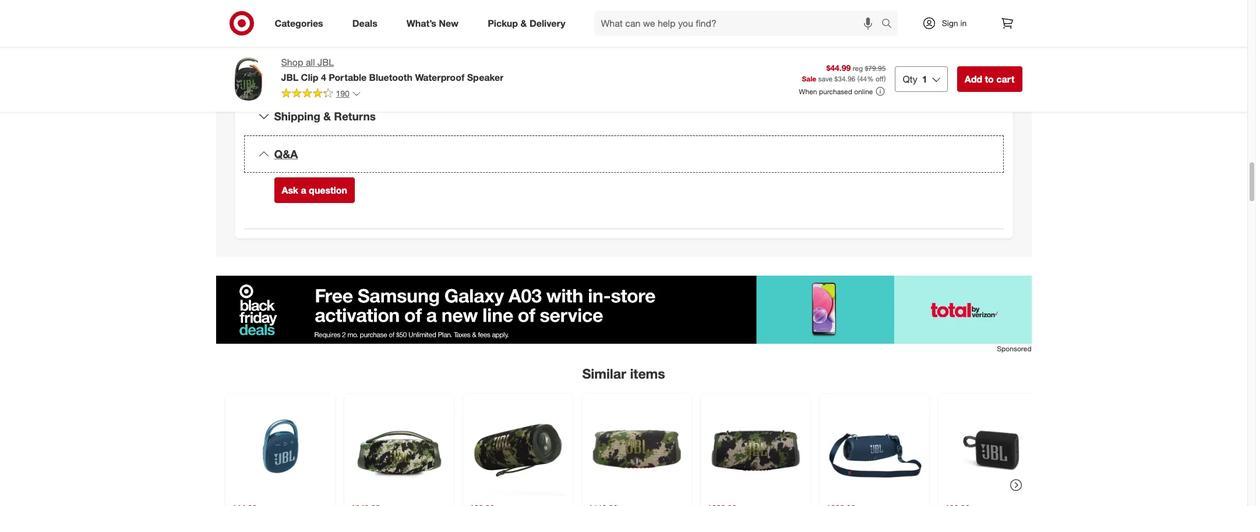 Task type: describe. For each thing, give the bounding box(es) containing it.
4
[[321, 72, 326, 83]]

0 horizontal spatial jbl
[[281, 72, 298, 83]]

does
[[540, 5, 558, 15]]

manufacturers
[[866, 5, 919, 15]]

all
[[306, 57, 315, 68]]

pickup & delivery link
[[478, 10, 580, 36]]

$44.99 reg $79.95 sale save $ 34.96 ( 44 % off )
[[802, 63, 886, 84]]

jbl flip 6 portable waterproof bluetooth speaker image
[[470, 401, 566, 497]]

cart
[[997, 73, 1015, 85]]

search
[[876, 18, 904, 30]]

recommend
[[288, 33, 332, 43]]

rely
[[392, 33, 405, 43]]

guest
[[299, 44, 321, 54]]

specific
[[589, 33, 617, 43]]

update
[[312, 16, 338, 26]]

contact
[[833, 33, 860, 43]]

may inside we recommend that you do not rely solely on the information presented. if you have a specific question about this item, you may consult the item's label, contact the manufacturer directly or call target guest services at 1-800-591-3869.
[[727, 33, 742, 43]]

34.96
[[838, 75, 856, 84]]

call
[[966, 33, 978, 43]]

3869.
[[407, 44, 428, 54]]

when purchased online
[[799, 87, 873, 96]]

not inside we recommend that you do not rely solely on the information presented. if you have a specific question about this item, you may consult the item's label, contact the manufacturer directly or call target guest services at 1-800-591-3869.
[[378, 33, 390, 43]]

what's new
[[407, 17, 459, 29]]

jbl go3 wireless speaker image
[[946, 401, 1041, 497]]

we
[[274, 33, 286, 43]]

$79.95
[[865, 64, 886, 73]]

similar items
[[582, 366, 665, 382]]

deals
[[352, 17, 377, 29]]

categories link
[[265, 10, 338, 36]]

$44.99
[[827, 63, 851, 73]]

or left complete.
[[768, 5, 775, 15]]

to inside button
[[985, 73, 994, 85]]

on
[[816, 5, 827, 15]]

is
[[726, 5, 732, 15]]

details for above
[[313, 70, 337, 80]]

or left warrant
[[612, 5, 619, 15]]

0 vertical spatial their
[[966, 5, 982, 15]]

shop
[[281, 57, 303, 68]]

image of jbl clip 4 portable bluetooth waterproof speaker image
[[225, 56, 272, 103]]

or left 'complete,'
[[420, 70, 427, 80]]

the inside the above item details were provided by the target plus™ partner. target does not represent or warrant that this information is accurate or complete. on occasion, manufacturers may modify their items and update their labels.
[[424, 5, 436, 15]]

$
[[835, 75, 838, 84]]

solely
[[407, 33, 428, 43]]

may inside the above item details were provided by the target plus™ partner. target does not represent or warrant that this information is accurate or complete. on occasion, manufacturers may modify their items and update their labels.
[[921, 5, 936, 15]]

591-
[[391, 44, 407, 54]]

44
[[859, 75, 867, 84]]

accurate inside the above item details were provided by the target plus™ partner. target does not represent or warrant that this information is accurate or complete. on occasion, manufacturers may modify their items and update their labels.
[[734, 5, 766, 15]]

qty
[[903, 73, 918, 85]]

shipping
[[274, 110, 320, 123]]

we
[[468, 70, 478, 80]]

the right contact
[[863, 33, 874, 43]]

qty 1
[[903, 73, 928, 85]]

sponsored
[[997, 345, 1032, 354]]

off
[[876, 75, 884, 84]]

1 horizontal spatial target
[[438, 5, 461, 15]]

1 vertical spatial their
[[340, 16, 357, 26]]

have
[[562, 33, 580, 43]]

sign
[[942, 18, 958, 28]]

clip
[[301, 72, 318, 83]]

warrant
[[621, 5, 649, 15]]

800-
[[374, 44, 391, 54]]

0 horizontal spatial about
[[532, 70, 553, 80]]

modify
[[939, 5, 964, 15]]

details for were
[[333, 5, 357, 15]]

label,
[[811, 33, 831, 43]]

and
[[296, 16, 310, 26]]

this inside we recommend that you do not rely solely on the information presented. if you have a specific question about this item, you may consult the item's label, contact the manufacturer directly or call target guest services at 1-800-591-3869.
[[676, 33, 689, 43]]

it.
[[555, 70, 561, 80]]

jbl xtreme 3 portable bluetooth waterproof speaker - blue image
[[827, 401, 922, 497]]

labels.
[[359, 16, 382, 26]]

pickup
[[488, 17, 518, 29]]

What can we help you find? suggestions appear below search field
[[594, 10, 884, 36]]

similar
[[582, 366, 626, 382]]

complete,
[[430, 70, 466, 80]]

jbl charge 5 portable waterproof bluetooth speaker with powerbank image
[[589, 401, 684, 497]]

advertisement region
[[216, 276, 1032, 344]]

do
[[366, 33, 376, 43]]

when
[[799, 87, 817, 96]]

categories
[[275, 17, 323, 29]]

the left the item's
[[773, 33, 785, 43]]

we recommend that you do not rely solely on the information presented. if you have a specific question about this item, you may consult the item's label, contact the manufacturer directly or call target guest services at 1-800-591-3869.
[[274, 33, 978, 54]]

sign in
[[942, 18, 967, 28]]

this inside the above item details were provided by the target plus™ partner. target does not represent or warrant that this information is accurate or complete. on occasion, manufacturers may modify their items and update their labels.
[[667, 5, 680, 15]]

2 you from the left
[[547, 33, 560, 43]]

not inside the above item details were provided by the target plus™ partner. target does not represent or warrant that this information is accurate or complete. on occasion, manufacturers may modify their items and update their labels.
[[561, 5, 572, 15]]

q&a button
[[244, 136, 1004, 173]]

delivery
[[530, 17, 566, 29]]



Task type: locate. For each thing, give the bounding box(es) containing it.
the right on
[[442, 33, 453, 43]]

1 horizontal spatial may
[[921, 5, 936, 15]]

3 you from the left
[[712, 33, 725, 43]]

& inside 'dropdown button'
[[323, 110, 331, 123]]

their left labels. on the left top of page
[[340, 16, 357, 26]]

1 vertical spatial a
[[301, 185, 306, 196]]

save
[[818, 75, 833, 84]]

0 vertical spatial accurate
[[734, 5, 766, 15]]

(
[[858, 75, 859, 84]]

question inside button
[[309, 185, 347, 196]]

0 vertical spatial &
[[521, 17, 527, 29]]

this right warrant
[[667, 5, 680, 15]]

above up and
[[290, 5, 312, 15]]

items inside similar items "region"
[[630, 366, 665, 382]]

item for above
[[315, 5, 331, 15]]

1 vertical spatial question
[[309, 185, 347, 196]]

0 horizontal spatial may
[[727, 33, 742, 43]]

sign in link
[[912, 10, 985, 36]]

1 vertical spatial information
[[456, 33, 497, 43]]

at
[[357, 44, 364, 54]]

a inside button
[[301, 185, 306, 196]]

portable
[[329, 72, 367, 83]]

)
[[884, 75, 886, 84]]

0 horizontal spatial accurate
[[386, 70, 418, 80]]

0 horizontal spatial target
[[274, 44, 296, 54]]

0 vertical spatial about
[[653, 33, 674, 43]]

0 vertical spatial details
[[333, 5, 357, 15]]

you down delivery
[[547, 33, 560, 43]]

1 horizontal spatial their
[[966, 5, 982, 15]]

1 you from the left
[[351, 33, 364, 43]]

& for shipping
[[323, 110, 331, 123]]

1 horizontal spatial above
[[339, 70, 361, 80]]

0 horizontal spatial &
[[323, 110, 331, 123]]

similar items region
[[216, 276, 1048, 507]]

item down all
[[295, 70, 311, 80]]

if right image of jbl clip 4 portable bluetooth waterproof speaker
[[274, 70, 279, 80]]

1 vertical spatial items
[[630, 366, 665, 382]]

the
[[274, 5, 288, 15]]

or inside we recommend that you do not rely solely on the information presented. if you have a specific question about this item, you may consult the item's label, contact the manufacturer directly or call target guest services at 1-800-591-3869.
[[956, 33, 964, 43]]

or
[[612, 5, 619, 15], [768, 5, 775, 15], [956, 33, 964, 43], [420, 70, 427, 80]]

item
[[315, 5, 331, 15], [295, 70, 311, 80]]

may left consult on the right of page
[[727, 33, 742, 43]]

item for the
[[295, 70, 311, 80]]

information left 'is'
[[682, 5, 724, 15]]

q&a
[[274, 147, 298, 161]]

0 horizontal spatial not
[[378, 33, 390, 43]]

the right by
[[424, 5, 436, 15]]

1 horizontal spatial &
[[521, 17, 527, 29]]

0 vertical spatial question
[[619, 33, 651, 43]]

0 vertical spatial if
[[540, 33, 545, 43]]

item's
[[787, 33, 809, 43]]

the down shop
[[281, 70, 293, 80]]

1 horizontal spatial a
[[582, 33, 586, 43]]

question down the above item details were provided by the target plus™ partner. target does not represent or warrant that this information is accurate or complete. on occasion, manufacturers may modify their items and update their labels.
[[619, 33, 651, 43]]

1 vertical spatial item
[[295, 70, 311, 80]]

1 vertical spatial if
[[274, 70, 279, 80]]

this
[[667, 5, 680, 15], [676, 33, 689, 43]]

accurate right 'is'
[[734, 5, 766, 15]]

about inside we recommend that you do not rely solely on the information presented. if you have a specific question about this item, you may consult the item's label, contact the manufacturer directly or call target guest services at 1-800-591-3869.
[[653, 33, 674, 43]]

add
[[965, 73, 983, 85]]

0 vertical spatial that
[[651, 5, 665, 15]]

1 horizontal spatial items
[[630, 366, 665, 382]]

what's
[[407, 17, 436, 29]]

deals link
[[342, 10, 392, 36]]

2 horizontal spatial target
[[516, 5, 538, 15]]

you right item,
[[712, 33, 725, 43]]

1 horizontal spatial jbl
[[318, 57, 334, 68]]

jbl up '4'
[[318, 57, 334, 68]]

above inside the above item details were provided by the target plus™ partner. target does not represent or warrant that this information is accurate or complete. on occasion, manufacturers may modify their items and update their labels.
[[290, 5, 312, 15]]

occasion,
[[829, 5, 864, 15]]

1 vertical spatial not
[[378, 33, 390, 43]]

0 horizontal spatial a
[[301, 185, 306, 196]]

1 horizontal spatial that
[[651, 5, 665, 15]]

0 horizontal spatial question
[[309, 185, 347, 196]]

jbl down shop
[[281, 72, 298, 83]]

1 horizontal spatial item
[[315, 5, 331, 15]]

1 vertical spatial &
[[323, 110, 331, 123]]

1 horizontal spatial information
[[682, 5, 724, 15]]

0 horizontal spatial you
[[351, 33, 364, 43]]

1 vertical spatial details
[[313, 70, 337, 80]]

1
[[922, 73, 928, 85]]

a inside we recommend that you do not rely solely on the information presented. if you have a specific question about this item, you may consult the item's label, contact the manufacturer directly or call target guest services at 1-800-591-3869.
[[582, 33, 586, 43]]

1 vertical spatial accurate
[[386, 70, 418, 80]]

that inside the above item details were provided by the target plus™ partner. target does not represent or warrant that this information is accurate or complete. on occasion, manufacturers may modify their items and update their labels.
[[651, 5, 665, 15]]

know
[[510, 70, 529, 80]]

details
[[333, 5, 357, 15], [313, 70, 337, 80]]

the
[[424, 5, 436, 15], [442, 33, 453, 43], [773, 33, 785, 43], [863, 33, 874, 43], [281, 70, 293, 80]]

to right add
[[985, 73, 994, 85]]

new
[[439, 17, 459, 29]]

jbl xtreme3 portable bluetooth waterproof speaker image
[[708, 401, 803, 497]]

190
[[336, 88, 350, 98]]

0 vertical spatial above
[[290, 5, 312, 15]]

details inside the above item details were provided by the target plus™ partner. target does not represent or warrant that this information is accurate or complete. on occasion, manufacturers may modify their items and update their labels.
[[333, 5, 357, 15]]

1 horizontal spatial not
[[561, 5, 572, 15]]

details down all
[[313, 70, 337, 80]]

1 vertical spatial may
[[727, 33, 742, 43]]

item up 'update'
[[315, 5, 331, 15]]

items right similar
[[630, 366, 665, 382]]

0 horizontal spatial information
[[456, 33, 497, 43]]

about
[[653, 33, 674, 43], [532, 70, 553, 80]]

search button
[[876, 10, 904, 38]]

that right warrant
[[651, 5, 665, 15]]

0 vertical spatial this
[[667, 5, 680, 15]]

that up services
[[334, 33, 348, 43]]

their up in
[[966, 5, 982, 15]]

0 vertical spatial not
[[561, 5, 572, 15]]

ask
[[282, 185, 298, 196]]

or left 'call'
[[956, 33, 964, 43]]

on
[[430, 33, 440, 43]]

1 horizontal spatial question
[[619, 33, 651, 43]]

%
[[867, 75, 874, 84]]

complete.
[[778, 5, 814, 15]]

a
[[582, 33, 586, 43], [301, 185, 306, 196]]

online
[[854, 87, 873, 96]]

about left it.
[[532, 70, 553, 80]]

1 horizontal spatial you
[[547, 33, 560, 43]]

190 link
[[281, 88, 361, 101]]

may
[[921, 5, 936, 15], [727, 33, 742, 43]]

question right ask
[[309, 185, 347, 196]]

0 horizontal spatial if
[[274, 70, 279, 80]]

if down delivery
[[540, 33, 545, 43]]

above up 190
[[339, 70, 361, 80]]

1 vertical spatial this
[[676, 33, 689, 43]]

0 horizontal spatial above
[[290, 5, 312, 15]]

information
[[682, 5, 724, 15], [456, 33, 497, 43]]

directly
[[927, 33, 954, 43]]

1 horizontal spatial if
[[540, 33, 545, 43]]

partner.
[[485, 5, 513, 15]]

shop all jbl jbl clip 4 portable bluetooth waterproof speaker
[[281, 57, 504, 83]]

1 vertical spatial jbl
[[281, 72, 298, 83]]

the above item details were provided by the target plus™ partner. target does not represent or warrant that this information is accurate or complete. on occasion, manufacturers may modify their items and update their labels.
[[274, 5, 982, 26]]

target inside we recommend that you do not rely solely on the information presented. if you have a specific question about this item, you may consult the item's label, contact the manufacturer directly or call target guest services at 1-800-591-3869.
[[274, 44, 296, 54]]

details up 'update'
[[333, 5, 357, 15]]

0 vertical spatial may
[[921, 5, 936, 15]]

that inside we recommend that you do not rely solely on the information presented. if you have a specific question about this item, you may consult the item's label, contact the manufacturer directly or call target guest services at 1-800-591-3869.
[[334, 33, 348, 43]]

jbl clip 4 portable bluetooth waterproof speaker image
[[232, 401, 328, 497]]

information inside the above item details were provided by the target plus™ partner. target does not represent or warrant that this information is accurate or complete. on occasion, manufacturers may modify their items and update their labels.
[[682, 5, 724, 15]]

item inside the above item details were provided by the target plus™ partner. target does not represent or warrant that this information is accurate or complete. on occasion, manufacturers may modify their items and update their labels.
[[315, 5, 331, 15]]

about left item,
[[653, 33, 674, 43]]

1 vertical spatial about
[[532, 70, 553, 80]]

reg
[[853, 64, 863, 73]]

ask a question
[[282, 185, 347, 196]]

jbl boombox 3 portable bluetooth waterproof speaker image
[[351, 401, 447, 497]]

in
[[961, 18, 967, 28]]

represent
[[575, 5, 609, 15]]

plus™
[[463, 5, 483, 15]]

question
[[619, 33, 651, 43], [309, 185, 347, 196]]

information inside we recommend that you do not rely solely on the information presented. if you have a specific question about this item, you may consult the item's label, contact the manufacturer directly or call target guest services at 1-800-591-3869.
[[456, 33, 497, 43]]

if the item details above aren't accurate or complete, we want to know about it.
[[274, 70, 561, 80]]

ask a question button
[[274, 178, 355, 203]]

may left modify
[[921, 5, 936, 15]]

were
[[359, 5, 377, 15]]

provided
[[379, 5, 411, 15]]

1 vertical spatial that
[[334, 33, 348, 43]]

add to cart button
[[957, 66, 1022, 92]]

accurate down '591-'
[[386, 70, 418, 80]]

sale
[[802, 75, 816, 84]]

a right ask
[[301, 185, 306, 196]]

if inside we recommend that you do not rely solely on the information presented. if you have a specific question about this item, you may consult the item's label, contact the manufacturer directly or call target guest services at 1-800-591-3869.
[[540, 33, 545, 43]]

items inside the above item details were provided by the target plus™ partner. target does not represent or warrant that this information is accurate or complete. on occasion, manufacturers may modify their items and update their labels.
[[274, 16, 294, 26]]

0 vertical spatial item
[[315, 5, 331, 15]]

0 horizontal spatial item
[[295, 70, 311, 80]]

this left item,
[[676, 33, 689, 43]]

2 horizontal spatial you
[[712, 33, 725, 43]]

0 horizontal spatial items
[[274, 16, 294, 26]]

0 horizontal spatial that
[[334, 33, 348, 43]]

you up at at top left
[[351, 33, 364, 43]]

jbl
[[318, 57, 334, 68], [281, 72, 298, 83]]

manufacturer
[[877, 33, 925, 43]]

information down plus™
[[456, 33, 497, 43]]

0 horizontal spatial their
[[340, 16, 357, 26]]

presented.
[[499, 33, 538, 43]]

0 horizontal spatial to
[[500, 70, 508, 80]]

1-
[[366, 44, 374, 54]]

not right does
[[561, 5, 572, 15]]

pickup & delivery
[[488, 17, 566, 29]]

1 horizontal spatial to
[[985, 73, 994, 85]]

aren't
[[364, 70, 384, 80]]

waterproof
[[415, 72, 465, 83]]

what's new link
[[397, 10, 473, 36]]

their
[[966, 5, 982, 15], [340, 16, 357, 26]]

& up presented.
[[521, 17, 527, 29]]

target down we
[[274, 44, 296, 54]]

0 vertical spatial a
[[582, 33, 586, 43]]

0 vertical spatial information
[[682, 5, 724, 15]]

a right the have on the top of the page
[[582, 33, 586, 43]]

0 vertical spatial items
[[274, 16, 294, 26]]

question inside we recommend that you do not rely solely on the information presented. if you have a specific question about this item, you may consult the item's label, contact the manufacturer directly or call target guest services at 1-800-591-3869.
[[619, 33, 651, 43]]

0 vertical spatial jbl
[[318, 57, 334, 68]]

shipping & returns
[[274, 110, 376, 123]]

1 horizontal spatial accurate
[[734, 5, 766, 15]]

accurate
[[734, 5, 766, 15], [386, 70, 418, 80]]

item,
[[692, 33, 709, 43]]

returns
[[334, 110, 376, 123]]

& down 190 link
[[323, 110, 331, 123]]

1 vertical spatial above
[[339, 70, 361, 80]]

target up new at the left top of the page
[[438, 5, 461, 15]]

add to cart
[[965, 73, 1015, 85]]

if
[[540, 33, 545, 43], [274, 70, 279, 80]]

by
[[413, 5, 422, 15]]

bluetooth
[[369, 72, 413, 83]]

purchased
[[819, 87, 853, 96]]

to right want at the left
[[500, 70, 508, 80]]

1 horizontal spatial about
[[653, 33, 674, 43]]

target up pickup & delivery
[[516, 5, 538, 15]]

consult
[[745, 33, 771, 43]]

not up 800-
[[378, 33, 390, 43]]

& for pickup
[[521, 17, 527, 29]]

&
[[521, 17, 527, 29], [323, 110, 331, 123]]

items down the
[[274, 16, 294, 26]]



Task type: vqa. For each thing, say whether or not it's contained in the screenshot.
Cuisinart 1.3 Cu Ft Inverter/Sensor Microwave Oven image
no



